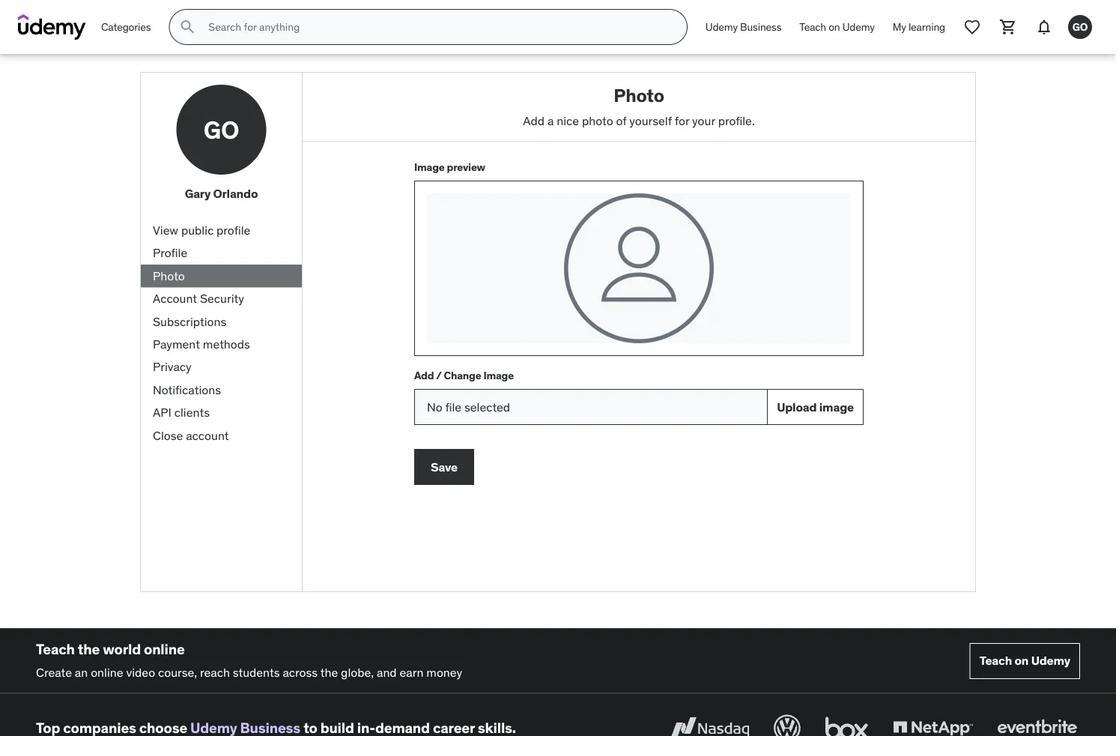 Task type: locate. For each thing, give the bounding box(es) containing it.
1 horizontal spatial online
[[144, 640, 185, 658]]

photo down profile
[[153, 268, 185, 283]]

1 horizontal spatial teach
[[800, 20, 827, 34]]

change
[[444, 369, 482, 382]]

udemy for teach on udemy link to the right
[[1032, 653, 1071, 668]]

no
[[427, 399, 443, 415]]

0 horizontal spatial photo
[[153, 268, 185, 283]]

account
[[186, 427, 229, 443]]

online up course,
[[144, 640, 185, 658]]

1 vertical spatial photo
[[153, 268, 185, 283]]

0 vertical spatial image
[[415, 160, 445, 174]]

categories button
[[92, 9, 160, 45]]

selected
[[465, 399, 511, 415]]

0 horizontal spatial udemy
[[706, 20, 738, 34]]

udemy for the topmost teach on udemy link
[[843, 20, 875, 34]]

add left a
[[523, 113, 545, 128]]

add
[[523, 113, 545, 128], [415, 369, 434, 382]]

teach on udemy link up eventbrite image
[[970, 643, 1081, 679]]

1 horizontal spatial teach on udemy
[[980, 653, 1071, 668]]

save
[[431, 459, 458, 475]]

1 horizontal spatial on
[[1015, 653, 1029, 668]]

box image
[[822, 712, 873, 736]]

image preview
[[415, 160, 486, 174]]

photo link
[[141, 265, 302, 287]]

1 horizontal spatial go
[[1073, 20, 1089, 33]]

udemy business link
[[697, 9, 791, 45]]

go up gary orlando
[[204, 115, 239, 145]]

udemy left 'my'
[[843, 20, 875, 34]]

udemy business
[[706, 20, 782, 34]]

add / change image
[[415, 369, 514, 382]]

world
[[103, 640, 141, 658]]

1 vertical spatial on
[[1015, 653, 1029, 668]]

0 vertical spatial add
[[523, 113, 545, 128]]

0 vertical spatial teach on udemy
[[800, 20, 875, 34]]

learning
[[909, 20, 946, 34]]

image left preview
[[415, 160, 445, 174]]

photo
[[614, 84, 665, 106], [153, 268, 185, 283]]

udemy
[[706, 20, 738, 34], [843, 20, 875, 34], [1032, 653, 1071, 668]]

wishlist image
[[964, 18, 982, 36]]

nasdaq image
[[667, 712, 753, 736]]

your
[[693, 113, 716, 128]]

my
[[893, 20, 907, 34]]

profile
[[217, 222, 251, 238]]

1 vertical spatial the
[[321, 664, 338, 680]]

the left the 'globe,'
[[321, 664, 338, 680]]

reach
[[200, 664, 230, 680]]

0 horizontal spatial on
[[829, 20, 841, 34]]

1 horizontal spatial image
[[484, 369, 514, 382]]

the up 'an'
[[78, 640, 100, 658]]

file
[[446, 399, 462, 415]]

money
[[427, 664, 463, 680]]

online right 'an'
[[91, 664, 123, 680]]

photo inside view public profile profile photo account security subscriptions payment methods privacy notifications api clients close account
[[153, 268, 185, 283]]

teach
[[800, 20, 827, 34], [36, 640, 75, 658], [980, 653, 1013, 668]]

go inside go link
[[1073, 20, 1089, 33]]

0 vertical spatial teach on udemy link
[[791, 9, 884, 45]]

1 vertical spatial teach on udemy link
[[970, 643, 1081, 679]]

udemy image
[[18, 14, 86, 40]]

methods
[[203, 336, 250, 352]]

teach on udemy left 'my'
[[800, 20, 875, 34]]

1 vertical spatial add
[[415, 369, 434, 382]]

business
[[741, 20, 782, 34]]

image
[[415, 160, 445, 174], [484, 369, 514, 382]]

0 horizontal spatial teach on udemy link
[[791, 9, 884, 45]]

on up eventbrite image
[[1015, 653, 1029, 668]]

add left /
[[415, 369, 434, 382]]

udemy left business
[[706, 20, 738, 34]]

0 horizontal spatial teach
[[36, 640, 75, 658]]

upload image
[[777, 399, 855, 415]]

teach on udemy
[[800, 20, 875, 34], [980, 653, 1071, 668]]

teach on udemy up eventbrite image
[[980, 653, 1071, 668]]

close
[[153, 427, 183, 443]]

1 vertical spatial image
[[484, 369, 514, 382]]

2 horizontal spatial teach
[[980, 653, 1013, 668]]

teach for the topmost teach on udemy link
[[800, 20, 827, 34]]

and
[[377, 664, 397, 680]]

0 horizontal spatial go
[[204, 115, 239, 145]]

subscriptions
[[153, 314, 227, 329]]

2 horizontal spatial udemy
[[1032, 653, 1071, 668]]

1 horizontal spatial add
[[523, 113, 545, 128]]

gary orlando
[[185, 186, 258, 201]]

go
[[1073, 20, 1089, 33], [204, 115, 239, 145]]

of
[[616, 113, 627, 128]]

0 vertical spatial the
[[78, 640, 100, 658]]

privacy link
[[141, 356, 302, 379]]

photo add a nice photo of yourself for your profile.
[[523, 84, 755, 128]]

teach on udemy link left 'my'
[[791, 9, 884, 45]]

profile
[[153, 245, 188, 261]]

teach inside teach the world online create an online video course, reach students across the globe, and earn money
[[36, 640, 75, 658]]

online
[[144, 640, 185, 658], [91, 664, 123, 680]]

the
[[78, 640, 100, 658], [321, 664, 338, 680]]

go right notifications icon
[[1073, 20, 1089, 33]]

api
[[153, 405, 172, 420]]

submit search image
[[179, 18, 197, 36]]

nice
[[557, 113, 579, 128]]

teach on udemy link
[[791, 9, 884, 45], [970, 643, 1081, 679]]

photo up the yourself
[[614, 84, 665, 106]]

students
[[233, 664, 280, 680]]

0 vertical spatial photo
[[614, 84, 665, 106]]

Search for anything text field
[[206, 14, 669, 40]]

1 vertical spatial go
[[204, 115, 239, 145]]

udemy up eventbrite image
[[1032, 653, 1071, 668]]

image up selected
[[484, 369, 514, 382]]

1 horizontal spatial udemy
[[843, 20, 875, 34]]

1 horizontal spatial photo
[[614, 84, 665, 106]]

course,
[[158, 664, 197, 680]]

yourself
[[630, 113, 672, 128]]

view public profile link
[[141, 219, 302, 242]]

1 vertical spatial online
[[91, 664, 123, 680]]

on
[[829, 20, 841, 34], [1015, 653, 1029, 668]]

on left 'my'
[[829, 20, 841, 34]]

volkswagen image
[[771, 712, 804, 736]]

1 horizontal spatial teach on udemy link
[[970, 643, 1081, 679]]

0 vertical spatial go
[[1073, 20, 1089, 33]]



Task type: vqa. For each thing, say whether or not it's contained in the screenshot.
right Online
yes



Task type: describe. For each thing, give the bounding box(es) containing it.
save button
[[415, 449, 474, 485]]

account security link
[[141, 287, 302, 310]]

image
[[820, 399, 855, 415]]

0 horizontal spatial online
[[91, 664, 123, 680]]

across
[[283, 664, 318, 680]]

an
[[75, 664, 88, 680]]

0 horizontal spatial image
[[415, 160, 445, 174]]

account
[[153, 291, 197, 306]]

profile.
[[719, 113, 755, 128]]

view public profile profile photo account security subscriptions payment methods privacy notifications api clients close account
[[153, 222, 251, 443]]

1 horizontal spatial the
[[321, 664, 338, 680]]

1 vertical spatial teach on udemy
[[980, 653, 1071, 668]]

teach for teach on udemy link to the right
[[980, 653, 1013, 668]]

my learning link
[[884, 9, 955, 45]]

security
[[200, 291, 244, 306]]

shopping cart with 0 items image
[[1000, 18, 1018, 36]]

0 vertical spatial online
[[144, 640, 185, 658]]

notifications image
[[1036, 18, 1054, 36]]

subscriptions link
[[141, 310, 302, 333]]

photo
[[582, 113, 614, 128]]

0 horizontal spatial teach on udemy
[[800, 20, 875, 34]]

create
[[36, 664, 72, 680]]

profile link
[[141, 242, 302, 265]]

preview
[[447, 160, 486, 174]]

payment
[[153, 336, 200, 352]]

close account link
[[141, 424, 302, 447]]

payment methods link
[[141, 333, 302, 356]]

0 vertical spatial on
[[829, 20, 841, 34]]

eventbrite image
[[995, 712, 1081, 736]]

a
[[548, 113, 554, 128]]

netapp image
[[890, 712, 977, 736]]

add inside photo add a nice photo of yourself for your profile.
[[523, 113, 545, 128]]

notifications
[[153, 382, 221, 397]]

clients
[[174, 405, 210, 420]]

categories
[[101, 20, 151, 34]]

notifications link
[[141, 379, 302, 401]]

teach the world online create an online video course, reach students across the globe, and earn money
[[36, 640, 463, 680]]

my learning
[[893, 20, 946, 34]]

api clients link
[[141, 401, 302, 424]]

photo inside photo add a nice photo of yourself for your profile.
[[614, 84, 665, 106]]

/
[[436, 369, 442, 382]]

orlando
[[213, 186, 258, 201]]

gary
[[185, 186, 211, 201]]

earn
[[400, 664, 424, 680]]

for
[[675, 113, 690, 128]]

view
[[153, 222, 178, 238]]

globe,
[[341, 664, 374, 680]]

0 horizontal spatial the
[[78, 640, 100, 658]]

0 horizontal spatial add
[[415, 369, 434, 382]]

video
[[126, 664, 155, 680]]

go link
[[1063, 9, 1099, 45]]

upload
[[777, 399, 817, 415]]

public
[[181, 222, 214, 238]]

privacy
[[153, 359, 192, 374]]

no file selected
[[427, 399, 511, 415]]



